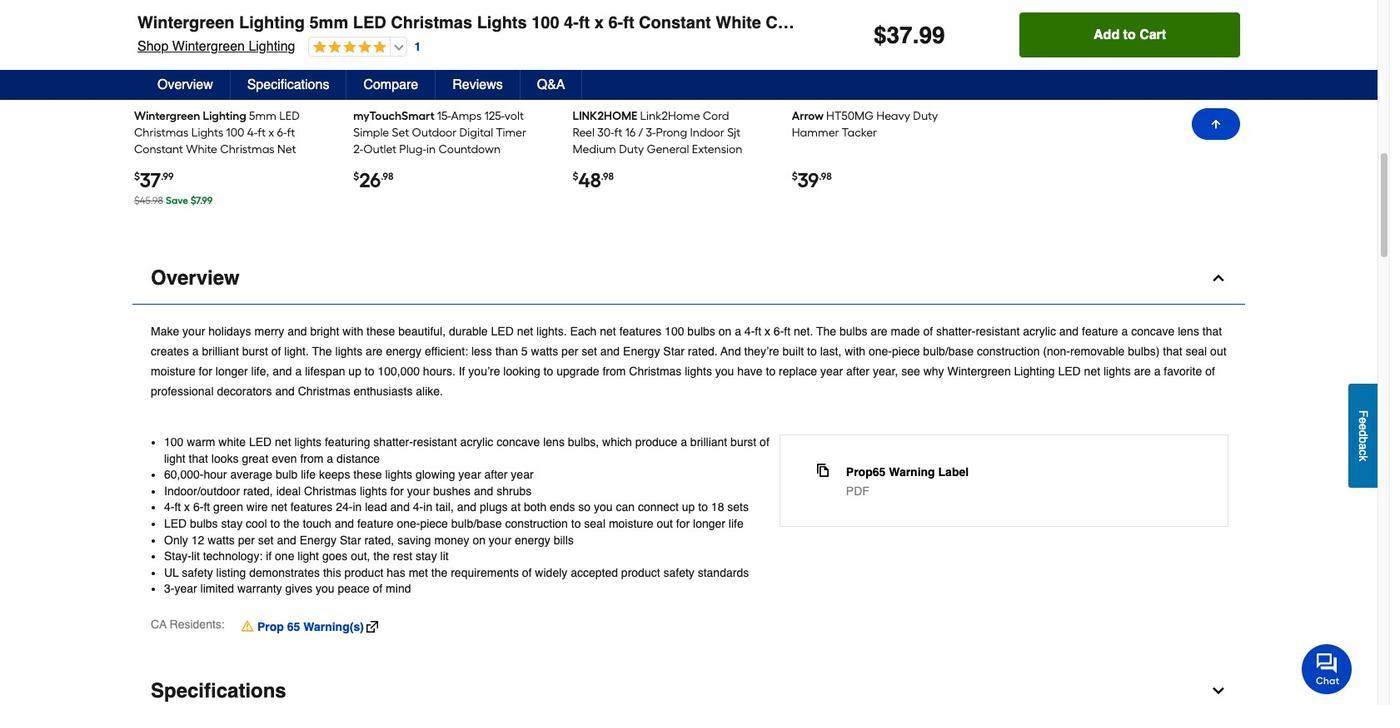 Task type: describe. For each thing, give the bounding box(es) containing it.
lighting up the shop wintergreen lighting
[[239, 13, 305, 32]]

2 horizontal spatial your
[[489, 534, 512, 547]]

burst inside 100 warm white led net lights featuring shatter-resistant acrylic concave lens bulbs, which produce a brilliant burst of light that looks great even from a distance 60,000-hour average bulb life keeps these lights glowing year after year indoor/outdoor rated, ideal christmas lights for your bushes and shrubs 4-ft x 6-ft green wire net features 24-in lead and 4-in tail, and plugs at both ends so you can connect up to 18 sets led bulbs stay cool to the touch and feature one-piece bulb/base construction to seal moisture out for longer life only 12 watts per set and energy star rated, saving money on your energy bills stay-lit technology: if one light goes out, the rest stay lit ul safety listing demonstrates this product has met the requirements of widely accepted product safety standards 3-year limited warranty gives you peace of mind
[[731, 436, 757, 449]]

2 horizontal spatial for
[[676, 517, 690, 531]]

1 horizontal spatial the
[[816, 325, 836, 338]]

0 vertical spatial overview button
[[141, 70, 230, 100]]

see
[[901, 365, 920, 378]]

1 horizontal spatial you
[[594, 501, 613, 514]]

feature inside make your holidays merry and bright with these beautiful, durable led net lights. each net features 100 bulbs on a 4-ft x 6-ft net. the bulbs are made of shatter-resistant acrylic and feature a concave lens that creates a brilliant burst of light. the lights are energy efficient: less than 5 watts per set and energy star rated. and they're built to last, with one-piece bulb/base construction (non-removable bulbs) that seal out moisture for longer life, and a lifespan up to 100,000 hours. if you're looking to upgrade from christmas lights you have to replace year after year, see why wintergreen lighting led net lights are a favorite of professional decorators and christmas enthusiasts alike.
[[1082, 325, 1118, 338]]

chevron down image
[[1210, 683, 1227, 700]]

concave inside make your holidays merry and bright with these beautiful, durable led net lights. each net features 100 bulbs on a 4-ft x 6-ft net. the bulbs are made of shatter-resistant acrylic and feature a concave lens that creates a brilliant burst of light. the lights are energy efficient: less than 5 watts per set and energy star rated. and they're built to last, with one-piece bulb/base construction (non-removable bulbs) that seal out moisture for longer life, and a lifespan up to 100,000 hours. if you're looking to upgrade from christmas lights you have to replace year after year, see why wintergreen lighting led net lights are a favorite of professional decorators and christmas enthusiasts alike.
[[1131, 325, 1175, 338]]

accepted
[[571, 566, 618, 580]]

one- inside make your holidays merry and bright with these beautiful, durable led net lights. each net features 100 bulbs on a 4-ft x 6-ft net. the bulbs are made of shatter-resistant acrylic and feature a concave lens that creates a brilliant burst of light. the lights are energy efficient: less than 5 watts per set and energy star rated. and they're built to last, with one-piece bulb/base construction (non-removable bulbs) that seal out moisture for longer life, and a lifespan up to 100,000 hours. if you're looking to upgrade from christmas lights you have to replace year after year, see why wintergreen lighting led net lights are a favorite of professional decorators and christmas enthusiasts alike.
[[869, 345, 892, 358]]

set inside make your holidays merry and bright with these beautiful, durable led net lights. each net features 100 bulbs on a 4-ft x 6-ft net. the bulbs are made of shatter-resistant acrylic and feature a concave lens that creates a brilliant burst of light. the lights are energy efficient: less than 5 watts per set and energy star rated. and they're built to last, with one-piece bulb/base construction (non-removable bulbs) that seal out moisture for longer life, and a lifespan up to 100,000 hours. if you're looking to upgrade from christmas lights you have to replace year after year, see why wintergreen lighting led net lights are a favorite of professional decorators and christmas enthusiasts alike.
[[582, 345, 597, 358]]

built
[[783, 345, 804, 358]]

sets
[[727, 501, 749, 514]]

hours.
[[423, 365, 455, 378]]

37 for .
[[887, 22, 913, 48]]

4- inside 5mm led christmas lights 100 4-ft x 6-ft constant white christmas net lights energy star
[[247, 126, 258, 140]]

hammer
[[792, 126, 839, 140]]

burst inside make your holidays merry and bright with these beautiful, durable led net lights. each net features 100 bulbs on a 4-ft x 6-ft net. the bulbs are made of shatter-resistant acrylic and feature a concave lens that creates a brilliant burst of light. the lights are energy efficient: less than 5 watts per set and energy star rated. and they're built to last, with one-piece bulb/base construction (non-removable bulbs) that seal out moisture for longer life, and a lifespan up to 100,000 hours. if you're looking to upgrade from christmas lights you have to replace year after year, see why wintergreen lighting led net lights are a favorite of professional decorators and christmas enthusiasts alike.
[[242, 345, 268, 358]]

$ 37 . 99
[[874, 22, 945, 48]]

reviews
[[452, 77, 503, 92]]

100 inside 5mm led christmas lights 100 4-ft x 6-ft constant white christmas net lights energy star
[[226, 126, 244, 140]]

ca
[[151, 618, 167, 631]]

mind
[[386, 583, 411, 596]]

produce
[[635, 436, 677, 449]]

if
[[266, 550, 272, 563]]

0 vertical spatial energy
[[938, 13, 1008, 32]]

out inside make your holidays merry and bright with these beautiful, durable led net lights. each net features 100 bulbs on a 4-ft x 6-ft net. the bulbs are made of shatter-resistant acrylic and feature a concave lens that creates a brilliant burst of light. the lights are energy efficient: less than 5 watts per set and energy star rated. and they're built to last, with one-piece bulb/base construction (non-removable bulbs) that seal out moisture for longer life, and a lifespan up to 100,000 hours. if you're looking to upgrade from christmas lights you have to replace year after year, see why wintergreen lighting led net lights are a favorite of professional decorators and christmas enthusiasts alike.
[[1210, 345, 1227, 358]]

this
[[323, 566, 341, 580]]

goes
[[322, 550, 348, 563]]

construction inside 100 warm white led net lights featuring shatter-resistant acrylic concave lens bulbs, which produce a brilliant burst of light that looks great even from a distance 60,000-hour average bulb life keeps these lights glowing year after year indoor/outdoor rated, ideal christmas lights for your bushes and shrubs 4-ft x 6-ft green wire net features 24-in lead and 4-in tail, and plugs at both ends so you can connect up to 18 sets led bulbs stay cool to the touch and feature one-piece bulb/base construction to seal moisture out for longer life only 12 watts per set and energy star rated, saving money on your energy bills stay-lit technology: if one light goes out, the rest stay lit ul safety listing demonstrates this product has met the requirements of widely accepted product safety standards 3-year limited warranty gives you peace of mind
[[505, 517, 568, 531]]

lighting inside make your holidays merry and bright with these beautiful, durable led net lights. each net features 100 bulbs on a 4-ft x 6-ft net. the bulbs are made of shatter-resistant acrylic and feature a concave lens that creates a brilliant burst of light. the lights are energy efficient: less than 5 watts per set and energy star rated. and they're built to last, with one-piece bulb/base construction (non-removable bulbs) that seal out moisture for longer life, and a lifespan up to 100,000 hours. if you're looking to upgrade from christmas lights you have to replace year after year, see why wintergreen lighting led net lights are a favorite of professional decorators and christmas enthusiasts alike.
[[1014, 365, 1055, 378]]

15-amps 125-volt simple set outdoor digital timer 2-outlet plug-in countdown lighting timer
[[353, 109, 526, 173]]

lights up even
[[294, 436, 322, 449]]

wintergreen lighting
[[134, 109, 247, 123]]

net inside 5mm led christmas lights 100 4-ft x 6-ft constant white christmas net lights energy star
[[277, 142, 296, 157]]

6- inside 100 warm white led net lights featuring shatter-resistant acrylic concave lens bulbs, which produce a brilliant burst of light that looks great even from a distance 60,000-hour average bulb life keeps these lights glowing year after year indoor/outdoor rated, ideal christmas lights for your bushes and shrubs 4-ft x 6-ft green wire net features 24-in lead and 4-in tail, and plugs at both ends so you can connect up to 18 sets led bulbs stay cool to the touch and feature one-piece bulb/base construction to seal moisture out for longer life only 12 watts per set and energy star rated, saving money on your energy bills stay-lit technology: if one light goes out, the rest stay lit ul safety listing demonstrates this product has met the requirements of widely accepted product safety standards 3-year limited warranty gives you peace of mind
[[193, 501, 204, 514]]

$ for $ 26 .98
[[353, 171, 359, 182]]

heavy
[[877, 109, 910, 123]]

lights up "lead"
[[360, 485, 387, 498]]

5mm inside 5mm led christmas lights 100 4-ft x 6-ft constant white christmas net lights energy star
[[249, 109, 276, 123]]

18
[[711, 501, 724, 514]]

favorite
[[1164, 365, 1202, 378]]

shatter- inside make your holidays merry and bright with these beautiful, durable led net lights. each net features 100 bulbs on a 4-ft x 6-ft net. the bulbs are made of shatter-resistant acrylic and feature a concave lens that creates a brilliant burst of light. the lights are energy efficient: less than 5 watts per set and energy star rated. and they're built to last, with one-piece bulb/base construction (non-removable bulbs) that seal out moisture for longer life, and a lifespan up to 100,000 hours. if you're looking to upgrade from christmas lights you have to replace year after year, see why wintergreen lighting led net lights are a favorite of professional decorators and christmas enthusiasts alike.
[[936, 325, 976, 338]]

a right creates
[[192, 345, 199, 358]]

plus image for 15-amps 125-volt simple set outdoor digital timer 2-outlet plug-in countdown lighting timer
[[543, 15, 563, 35]]

wintergreen up the shop wintergreen lighting
[[137, 13, 234, 32]]

net up even
[[275, 436, 291, 449]]

3- inside 100 warm white led net lights featuring shatter-resistant acrylic concave lens bulbs, which produce a brilliant burst of light that looks great even from a distance 60,000-hour average bulb life keeps these lights glowing year after year indoor/outdoor rated, ideal christmas lights for your bushes and shrubs 4-ft x 6-ft green wire net features 24-in lead and 4-in tail, and plugs at both ends so you can connect up to 18 sets led bulbs stay cool to the touch and feature one-piece bulb/base construction to seal moisture out for longer life only 12 watts per set and energy star rated, saving money on your energy bills stay-lit technology: if one light goes out, the rest stay lit ul safety listing demonstrates this product has met the requirements of widely accepted product safety standards 3-year limited warranty gives you peace of mind
[[164, 583, 174, 596]]

met
[[409, 566, 428, 580]]

6- inside make your holidays merry and bright with these beautiful, durable led net lights. each net features 100 bulbs on a 4-ft x 6-ft net. the bulbs are made of shatter-resistant acrylic and feature a concave lens that creates a brilliant burst of light. the lights are energy efficient: less than 5 watts per set and energy star rated. and they're built to last, with one-piece bulb/base construction (non-removable bulbs) that seal out moisture for longer life, and a lifespan up to 100,000 hours. if you're looking to upgrade from christmas lights you have to replace year after year, see why wintergreen lighting led net lights are a favorite of professional decorators and christmas enthusiasts alike.
[[774, 325, 784, 338]]

volt
[[505, 109, 524, 123]]

after inside 100 warm white led net lights featuring shatter-resistant acrylic concave lens bulbs, which produce a brilliant burst of light that looks great even from a distance 60,000-hour average bulb life keeps these lights glowing year after year indoor/outdoor rated, ideal christmas lights for your bushes and shrubs 4-ft x 6-ft green wire net features 24-in lead and 4-in tail, and plugs at both ends so you can connect up to 18 sets led bulbs stay cool to the touch and feature one-piece bulb/base construction to seal moisture out for longer life only 12 watts per set and energy star rated, saving money on your energy bills stay-lit technology: if one light goes out, the rest stay lit ul safety listing demonstrates this product has met the requirements of widely accepted product safety standards 3-year limited warranty gives you peace of mind
[[484, 468, 508, 482]]

1 vertical spatial for
[[390, 485, 404, 498]]

of left light.
[[271, 345, 281, 358]]

of right made
[[923, 325, 933, 338]]

30-
[[597, 126, 614, 140]]

moisture inside make your holidays merry and bright with these beautiful, durable led net lights. each net features 100 bulbs on a 4-ft x 6-ft net. the bulbs are made of shatter-resistant acrylic and feature a concave lens that creates a brilliant burst of light. the lights are energy efficient: less than 5 watts per set and energy star rated. and they're built to last, with one-piece bulb/base construction (non-removable bulbs) that seal out moisture for longer life, and a lifespan up to 100,000 hours. if you're looking to upgrade from christmas lights you have to replace year after year, see why wintergreen lighting led net lights are a favorite of professional decorators and christmas enthusiasts alike.
[[151, 365, 195, 378]]

overview for the bottom overview button
[[151, 267, 240, 290]]

a up keeps
[[327, 452, 333, 465]]

wire
[[246, 501, 268, 514]]

.
[[913, 22, 919, 48]]

acrylic inside make your holidays merry and bright with these beautiful, durable led net lights. each net features 100 bulbs on a 4-ft x 6-ft net. the bulbs are made of shatter-resistant acrylic and feature a concave lens that creates a brilliant burst of light. the lights are energy efficient: less than 5 watts per set and energy star rated. and they're built to last, with one-piece bulb/base construction (non-removable bulbs) that seal out moisture for longer life, and a lifespan up to 100,000 hours. if you're looking to upgrade from christmas lights you have to replace year after year, see why wintergreen lighting led net lights are a favorite of professional decorators and christmas enthusiasts alike.
[[1023, 325, 1056, 338]]

100 inside 100 warm white led net lights featuring shatter-resistant acrylic concave lens bulbs, which produce a brilliant burst of light that looks great even from a distance 60,000-hour average bulb life keeps these lights glowing year after year indoor/outdoor rated, ideal christmas lights for your bushes and shrubs 4-ft x 6-ft green wire net features 24-in lead and 4-in tail, and plugs at both ends so you can connect up to 18 sets led bulbs stay cool to the touch and feature one-piece bulb/base construction to seal moisture out for longer life only 12 watts per set and energy star rated, saving money on your energy bills stay-lit technology: if one light goes out, the rest stay lit ul safety listing demonstrates this product has met the requirements of widely accepted product safety standards 3-year limited warranty gives you peace of mind
[[164, 436, 184, 449]]

net down removable at right
[[1084, 365, 1100, 378]]

.98 for 26
[[381, 171, 394, 182]]

gives
[[285, 583, 313, 596]]

$ right save
[[190, 195, 196, 207]]

bushes
[[433, 485, 471, 498]]

1 lit from the left
[[191, 550, 200, 563]]

.98 for 48
[[601, 171, 614, 182]]

1 safety from the left
[[182, 566, 213, 580]]

resistant inside 100 warm white led net lights featuring shatter-resistant acrylic concave lens bulbs, which produce a brilliant burst of light that looks great even from a distance 60,000-hour average bulb life keeps these lights glowing year after year indoor/outdoor rated, ideal christmas lights for your bushes and shrubs 4-ft x 6-ft green wire net features 24-in lead and 4-in tail, and plugs at both ends so you can connect up to 18 sets led bulbs stay cool to the touch and feature one-piece bulb/base construction to seal moisture out for longer life only 12 watts per set and energy star rated, saving money on your energy bills stay-lit technology: if one light goes out, the rest stay lit ul safety listing demonstrates this product has met the requirements of widely accepted product safety standards 3-year limited warranty gives you peace of mind
[[413, 436, 457, 449]]

q&a button
[[520, 70, 583, 100]]

$ for $ 39 .98
[[792, 171, 798, 182]]

of left mind
[[373, 583, 383, 596]]

brilliant inside 100 warm white led net lights featuring shatter-resistant acrylic concave lens bulbs, which produce a brilliant burst of light that looks great even from a distance 60,000-hour average bulb life keeps these lights glowing year after year indoor/outdoor rated, ideal christmas lights for your bushes and shrubs 4-ft x 6-ft green wire net features 24-in lead and 4-in tail, and plugs at both ends so you can connect up to 18 sets led bulbs stay cool to the touch and feature one-piece bulb/base construction to seal moisture out for longer life only 12 watts per set and energy star rated, saving money on your energy bills stay-lit technology: if one light goes out, the rest stay lit ul safety listing demonstrates this product has met the requirements of widely accepted product safety standards 3-year limited warranty gives you peace of mind
[[690, 436, 727, 449]]

concave inside 100 warm white led net lights featuring shatter-resistant acrylic concave lens bulbs, which produce a brilliant burst of light that looks great even from a distance 60,000-hour average bulb life keeps these lights glowing year after year indoor/outdoor rated, ideal christmas lights for your bushes and shrubs 4-ft x 6-ft green wire net features 24-in lead and 4-in tail, and plugs at both ends so you can connect up to 18 sets led bulbs stay cool to the touch and feature one-piece bulb/base construction to seal moisture out for longer life only 12 watts per set and energy star rated, saving money on your energy bills stay-lit technology: if one light goes out, the rest stay lit ul safety listing demonstrates this product has met the requirements of widely accepted product safety standards 3-year limited warranty gives you peace of mind
[[497, 436, 540, 449]]

a down light.
[[295, 365, 302, 378]]

reviews button
[[436, 70, 520, 100]]

.98 for 39
[[819, 171, 832, 182]]

less
[[471, 345, 492, 358]]

1 vertical spatial light
[[298, 550, 319, 563]]

prop65 warning label link
[[846, 464, 969, 481]]

of right favorite
[[1205, 365, 1215, 378]]

bright
[[310, 325, 339, 338]]

1 vertical spatial stay
[[416, 550, 437, 563]]

1 horizontal spatial bulbs
[[688, 325, 715, 338]]

than
[[495, 345, 518, 358]]

even
[[272, 452, 297, 465]]

2 horizontal spatial are
[[1134, 365, 1151, 378]]

on inside 100 warm white led net lights featuring shatter-resistant acrylic concave lens bulbs, which produce a brilliant burst of light that looks great even from a distance 60,000-hour average bulb life keeps these lights glowing year after year indoor/outdoor rated, ideal christmas lights for your bushes and shrubs 4-ft x 6-ft green wire net features 24-in lead and 4-in tail, and plugs at both ends so you can connect up to 18 sets led bulbs stay cool to the touch and feature one-piece bulb/base construction to seal moisture out for longer life only 12 watts per set and energy star rated, saving money on your energy bills stay-lit technology: if one light goes out, the rest stay lit ul safety listing demonstrates this product has met the requirements of widely accepted product safety standards 3-year limited warranty gives you peace of mind
[[473, 534, 486, 547]]

energy inside 100 warm white led net lights featuring shatter-resistant acrylic concave lens bulbs, which produce a brilliant burst of light that looks great even from a distance 60,000-hour average bulb life keeps these lights glowing year after year indoor/outdoor rated, ideal christmas lights for your bushes and shrubs 4-ft x 6-ft green wire net features 24-in lead and 4-in tail, and plugs at both ends so you can connect up to 18 sets led bulbs stay cool to the touch and feature one-piece bulb/base construction to seal moisture out for longer life only 12 watts per set and energy star rated, saving money on your energy bills stay-lit technology: if one light goes out, the rest stay lit ul safety listing demonstrates this product has met the requirements of widely accepted product safety standards 3-year limited warranty gives you peace of mind
[[300, 534, 337, 547]]

ht50mg heavy duty hammer tacker
[[792, 109, 938, 140]]

1 vertical spatial rated,
[[364, 534, 394, 547]]

0 horizontal spatial the
[[283, 517, 300, 531]]

energy inside make your holidays merry and bright with these beautiful, durable led net lights. each net features 100 bulbs on a 4-ft x 6-ft net. the bulbs are made of shatter-resistant acrylic and feature a concave lens that creates a brilliant burst of light. the lights are energy efficient: less than 5 watts per set and energy star rated. and they're built to last, with one-piece bulb/base construction (non-removable bulbs) that seal out moisture for longer life, and a lifespan up to 100,000 hours. if you're looking to upgrade from christmas lights you have to replace year after year, see why wintergreen lighting led net lights are a favorite of professional decorators and christmas enthusiasts alike.
[[623, 345, 660, 358]]

1 product from the left
[[345, 566, 383, 580]]

0 horizontal spatial rated,
[[243, 485, 273, 498]]

6- inside 5mm led christmas lights 100 4-ft x 6-ft constant white christmas net lights energy star
[[277, 126, 287, 140]]

lighting left 5 stars 'image'
[[249, 39, 295, 54]]

bulb/base inside make your holidays merry and bright with these beautiful, durable led net lights. each net features 100 bulbs on a 4-ft x 6-ft net. the bulbs are made of shatter-resistant acrylic and feature a concave lens that creates a brilliant burst of light. the lights are energy efficient: less than 5 watts per set and energy star rated. and they're built to last, with one-piece bulb/base construction (non-removable bulbs) that seal out moisture for longer life, and a lifespan up to 100,000 hours. if you're looking to upgrade from christmas lights you have to replace year after year, see why wintergreen lighting led net lights are a favorite of professional decorators and christmas enthusiasts alike.
[[923, 345, 974, 358]]

1 e from the top
[[1357, 418, 1370, 424]]

1 horizontal spatial white
[[716, 13, 761, 32]]

2 horizontal spatial bulbs
[[840, 325, 868, 338]]

1 vertical spatial are
[[366, 345, 383, 358]]

merry
[[254, 325, 284, 338]]

beautiful,
[[398, 325, 446, 338]]

label
[[938, 466, 969, 479]]

features inside 100 warm white led net lights featuring shatter-resistant acrylic concave lens bulbs, which produce a brilliant burst of light that looks great even from a distance 60,000-hour average bulb life keeps these lights glowing year after year indoor/outdoor rated, ideal christmas lights for your bushes and shrubs 4-ft x 6-ft green wire net features 24-in lead and 4-in tail, and plugs at both ends so you can connect up to 18 sets led bulbs stay cool to the touch and feature one-piece bulb/base construction to seal moisture out for longer life only 12 watts per set and energy star rated, saving money on your energy bills stay-lit technology: if one light goes out, the rest stay lit ul safety listing demonstrates this product has met the requirements of widely accepted product safety standards 3-year limited warranty gives you peace of mind
[[290, 501, 333, 514]]

x inside make your holidays merry and bright with these beautiful, durable led net lights. each net features 100 bulbs on a 4-ft x 6-ft net. the bulbs are made of shatter-resistant acrylic and feature a concave lens that creates a brilliant burst of light. the lights are energy efficient: less than 5 watts per set and energy star rated. and they're built to last, with one-piece bulb/base construction (non-removable bulbs) that seal out moisture for longer life, and a lifespan up to 100,000 hours. if you're looking to upgrade from christmas lights you have to replace year after year, see why wintergreen lighting led net lights are a favorite of professional decorators and christmas enthusiasts alike.
[[765, 325, 770, 338]]

outlet
[[363, 142, 396, 157]]

0 vertical spatial specifications button
[[230, 70, 347, 100]]

5 stars image
[[309, 40, 387, 56]]

and
[[721, 345, 741, 358]]

digital
[[459, 126, 493, 140]]

1 vertical spatial your
[[407, 485, 430, 498]]

of left widely
[[522, 566, 532, 580]]

26
[[359, 168, 381, 192]]

compare button
[[347, 70, 436, 100]]

1 vertical spatial timer
[[399, 159, 430, 173]]

overview for top overview button
[[157, 77, 213, 92]]

touch
[[303, 517, 331, 531]]

star inside 100 warm white led net lights featuring shatter-resistant acrylic concave lens bulbs, which produce a brilliant burst of light that looks great even from a distance 60,000-hour average bulb life keeps these lights glowing year after year indoor/outdoor rated, ideal christmas lights for your bushes and shrubs 4-ft x 6-ft green wire net features 24-in lead and 4-in tail, and plugs at both ends so you can connect up to 18 sets led bulbs stay cool to the touch and feature one-piece bulb/base construction to seal moisture out for longer life only 12 watts per set and energy star rated, saving money on your energy bills stay-lit technology: if one light goes out, the rest stay lit ul safety listing demonstrates this product has met the requirements of widely accepted product safety standards 3-year limited warranty gives you peace of mind
[[340, 534, 361, 547]]

up inside make your holidays merry and bright with these beautiful, durable led net lights. each net features 100 bulbs on a 4-ft x 6-ft net. the bulbs are made of shatter-resistant acrylic and feature a concave lens that creates a brilliant burst of light. the lights are energy efficient: less than 5 watts per set and energy star rated. and they're built to last, with one-piece bulb/base construction (non-removable bulbs) that seal out moisture for longer life, and a lifespan up to 100,000 hours. if you're looking to upgrade from christmas lights you have to replace year after year, see why wintergreen lighting led net lights are a favorite of professional decorators and christmas enthusiasts alike.
[[348, 365, 361, 378]]

energy inside 100 warm white led net lights featuring shatter-resistant acrylic concave lens bulbs, which produce a brilliant burst of light that looks great even from a distance 60,000-hour average bulb life keeps these lights glowing year after year indoor/outdoor rated, ideal christmas lights for your bushes and shrubs 4-ft x 6-ft green wire net features 24-in lead and 4-in tail, and plugs at both ends so you can connect up to 18 sets led bulbs stay cool to the touch and feature one-piece bulb/base construction to seal moisture out for longer life only 12 watts per set and energy star rated, saving money on your energy bills stay-lit technology: if one light goes out, the rest stay lit ul safety listing demonstrates this product has met the requirements of widely accepted product safety standards 3-year limited warranty gives you peace of mind
[[515, 534, 550, 547]]

bulbs inside 100 warm white led net lights featuring shatter-resistant acrylic concave lens bulbs, which produce a brilliant burst of light that looks great even from a distance 60,000-hour average bulb life keeps these lights glowing year after year indoor/outdoor rated, ideal christmas lights for your bushes and shrubs 4-ft x 6-ft green wire net features 24-in lead and 4-in tail, and plugs at both ends so you can connect up to 18 sets led bulbs stay cool to the touch and feature one-piece bulb/base construction to seal moisture out for longer life only 12 watts per set and energy star rated, saving money on your energy bills stay-lit technology: if one light goes out, the rest stay lit ul safety listing demonstrates this product has met the requirements of widely accepted product safety standards 3-year limited warranty gives you peace of mind
[[190, 517, 218, 531]]

warning
[[889, 466, 935, 479]]

holidays
[[208, 325, 251, 338]]

0 horizontal spatial cord
[[573, 159, 599, 173]]

prong
[[656, 126, 687, 140]]

1 vertical spatial life
[[729, 517, 744, 531]]

residents:
[[170, 618, 225, 631]]

65
[[287, 621, 300, 634]]

of down have
[[760, 436, 769, 449]]

from inside make your holidays merry and bright with these beautiful, durable led net lights. each net features 100 bulbs on a 4-ft x 6-ft net. the bulbs are made of shatter-resistant acrylic and feature a concave lens that creates a brilliant burst of light. the lights are energy efficient: less than 5 watts per set and energy star rated. and they're built to last, with one-piece bulb/base construction (non-removable bulbs) that seal out moisture for longer life, and a lifespan up to 100,000 hours. if you're looking to upgrade from christmas lights you have to replace year after year, see why wintergreen lighting led net lights are a favorite of professional decorators and christmas enthusiasts alike.
[[603, 365, 626, 378]]

year up bushes
[[458, 468, 481, 482]]

brilliant inside make your holidays merry and bright with these beautiful, durable led net lights. each net features 100 bulbs on a 4-ft x 6-ft net. the bulbs are made of shatter-resistant acrylic and feature a concave lens that creates a brilliant burst of light. the lights are energy efficient: less than 5 watts per set and energy star rated. and they're built to last, with one-piece bulb/base construction (non-removable bulbs) that seal out moisture for longer life, and a lifespan up to 100,000 hours. if you're looking to upgrade from christmas lights you have to replace year after year, see why wintergreen lighting led net lights are a favorite of professional decorators and christmas enthusiasts alike.
[[202, 345, 239, 358]]

general
[[647, 142, 689, 157]]

bulb/base inside 100 warm white led net lights featuring shatter-resistant acrylic concave lens bulbs, which produce a brilliant burst of light that looks great even from a distance 60,000-hour average bulb life keeps these lights glowing year after year indoor/outdoor rated, ideal christmas lights for your bushes and shrubs 4-ft x 6-ft green wire net features 24-in lead and 4-in tail, and plugs at both ends so you can connect up to 18 sets led bulbs stay cool to the touch and feature one-piece bulb/base construction to seal moisture out for longer life only 12 watts per set and energy star rated, saving money on your energy bills stay-lit technology: if one light goes out, the rest stay lit ul safety listing demonstrates this product has met the requirements of widely accepted product safety standards 3-year limited warranty gives you peace of mind
[[451, 517, 502, 531]]

hour
[[204, 468, 227, 482]]

1
[[414, 40, 421, 53]]

1 vertical spatial specifications button
[[132, 665, 1245, 706]]

shop
[[137, 39, 169, 54]]

99
[[919, 22, 945, 48]]

2 vertical spatial the
[[431, 566, 448, 580]]

led inside 5mm led christmas lights 100 4-ft x 6-ft constant white christmas net lights energy star
[[279, 109, 300, 123]]

resistant inside make your holidays merry and bright with these beautiful, durable led net lights. each net features 100 bulbs on a 4-ft x 6-ft net. the bulbs are made of shatter-resistant acrylic and feature a concave lens that creates a brilliant burst of light. the lights are energy efficient: less than 5 watts per set and energy star rated. and they're built to last, with one-piece bulb/base construction (non-removable bulbs) that seal out moisture for longer life, and a lifespan up to 100,000 hours. if you're looking to upgrade from christmas lights you have to replace year after year, see why wintergreen lighting led net lights are a favorite of professional decorators and christmas enthusiasts alike.
[[976, 325, 1020, 338]]

white inside 5mm led christmas lights 100 4-ft x 6-ft constant white christmas net lights energy star
[[186, 142, 217, 157]]

1 horizontal spatial constant
[[639, 13, 711, 32]]

indoor/outdoor
[[164, 485, 240, 498]]

39
[[798, 168, 819, 192]]

1 vertical spatial with
[[845, 345, 866, 358]]

2 safety from the left
[[663, 566, 695, 580]]

warning(s)
[[303, 621, 364, 634]]

creates
[[151, 345, 189, 358]]

energy inside make your holidays merry and bright with these beautiful, durable led net lights. each net features 100 bulbs on a 4-ft x 6-ft net. the bulbs are made of shatter-resistant acrylic and feature a concave lens that creates a brilliant burst of light. the lights are energy efficient: less than 5 watts per set and energy star rated. and they're built to last, with one-piece bulb/base construction (non-removable bulbs) that seal out moisture for longer life, and a lifespan up to 100,000 hours. if you're looking to upgrade from christmas lights you have to replace year after year, see why wintergreen lighting led net lights are a favorite of professional decorators and christmas enthusiasts alike.
[[386, 345, 422, 358]]

2 product from the left
[[621, 566, 660, 580]]

why
[[923, 365, 944, 378]]

5mm led christmas lights 100 4-ft x 6-ft constant white christmas net lights energy star
[[134, 109, 300, 173]]

2-
[[353, 142, 363, 157]]

2 vertical spatial you
[[316, 583, 335, 596]]

ul
[[164, 566, 179, 580]]

star inside make your holidays merry and bright with these beautiful, durable led net lights. each net features 100 bulbs on a 4-ft x 6-ft net. the bulbs are made of shatter-resistant acrylic and feature a concave lens that creates a brilliant burst of light. the lights are energy efficient: less than 5 watts per set and energy star rated. and they're built to last, with one-piece bulb/base construction (non-removable bulbs) that seal out moisture for longer life, and a lifespan up to 100,000 hours. if you're looking to upgrade from christmas lights you have to replace year after year, see why wintergreen lighting led net lights are a favorite of professional decorators and christmas enthusiasts alike.
[[663, 345, 685, 358]]

at
[[511, 501, 521, 514]]

removable
[[1070, 345, 1125, 358]]

on inside make your holidays merry and bright with these beautiful, durable led net lights. each net features 100 bulbs on a 4-ft x 6-ft net. the bulbs are made of shatter-resistant acrylic and feature a concave lens that creates a brilliant burst of light. the lights are energy efficient: less than 5 watts per set and energy star rated. and they're built to last, with one-piece bulb/base construction (non-removable bulbs) that seal out moisture for longer life, and a lifespan up to 100,000 hours. if you're looking to upgrade from christmas lights you have to replace year after year, see why wintergreen lighting led net lights are a favorite of professional decorators and christmas enthusiasts alike.
[[719, 325, 732, 338]]

net right each
[[600, 325, 616, 338]]

48 list item
[[573, 0, 753, 216]]

medium
[[573, 142, 616, 157]]

green
[[213, 501, 243, 514]]

1 horizontal spatial are
[[871, 325, 888, 338]]

specifications for specifications "button" to the bottom
[[151, 680, 286, 703]]

you're
[[468, 365, 500, 378]]

indoor
[[690, 126, 725, 140]]

bulb
[[276, 468, 298, 482]]

widely
[[535, 566, 567, 580]]

to inside button
[[1123, 27, 1136, 42]]

one
[[275, 550, 294, 563]]

from inside 100 warm white led net lights featuring shatter-resistant acrylic concave lens bulbs, which produce a brilliant burst of light that looks great even from a distance 60,000-hour average bulb life keeps these lights glowing year after year indoor/outdoor rated, ideal christmas lights for your bushes and shrubs 4-ft x 6-ft green wire net features 24-in lead and 4-in tail, and plugs at both ends so you can connect up to 18 sets led bulbs stay cool to the touch and feature one-piece bulb/base construction to seal moisture out for longer life only 12 watts per set and energy star rated, saving money on your energy bills stay-lit technology: if one light goes out, the rest stay lit ul safety listing demonstrates this product has met the requirements of widely accepted product safety standards 3-year limited warranty gives you peace of mind
[[300, 452, 324, 465]]

a up and
[[735, 325, 741, 338]]

in left tail,
[[423, 501, 432, 514]]

extension
[[692, 142, 742, 157]]

plus image
[[763, 15, 783, 35]]

0 horizontal spatial stay
[[221, 517, 243, 531]]

lead
[[365, 501, 387, 514]]

bulbs,
[[568, 436, 599, 449]]

f e e d b a c k
[[1357, 411, 1370, 462]]

these inside make your holidays merry and bright with these beautiful, durable led net lights. each net features 100 bulbs on a 4-ft x 6-ft net. the bulbs are made of shatter-resistant acrylic and feature a concave lens that creates a brilliant burst of light. the lights are energy efficient: less than 5 watts per set and energy star rated. and they're built to last, with one-piece bulb/base construction (non-removable bulbs) that seal out moisture for longer life, and a lifespan up to 100,000 hours. if you're looking to upgrade from christmas lights you have to replace year after year, see why wintergreen lighting led net lights are a favorite of professional decorators and christmas enthusiasts alike.
[[367, 325, 395, 338]]

peace
[[338, 583, 370, 596]]

lights up lifespan
[[335, 345, 363, 358]]

per inside 100 warm white led net lights featuring shatter-resistant acrylic concave lens bulbs, which produce a brilliant burst of light that looks great even from a distance 60,000-hour average bulb life keeps these lights glowing year after year indoor/outdoor rated, ideal christmas lights for your bushes and shrubs 4-ft x 6-ft green wire net features 24-in lead and 4-in tail, and plugs at both ends so you can connect up to 18 sets led bulbs stay cool to the touch and feature one-piece bulb/base construction to seal moisture out for longer life only 12 watts per set and energy star rated, saving money on your energy bills stay-lit technology: if one light goes out, the rest stay lit ul safety listing demonstrates this product has met the requirements of widely accepted product safety standards 3-year limited warranty gives you peace of mind
[[238, 534, 255, 547]]

$ for $ 37 . 99
[[874, 22, 887, 48]]

37 for .99
[[140, 168, 161, 192]]

lights left glowing
[[385, 468, 412, 482]]

standards
[[698, 566, 749, 580]]

for inside make your holidays merry and bright with these beautiful, durable led net lights. each net features 100 bulbs on a 4-ft x 6-ft net. the bulbs are made of shatter-resistant acrylic and feature a concave lens that creates a brilliant burst of light. the lights are energy efficient: less than 5 watts per set and energy star rated. and they're built to last, with one-piece bulb/base construction (non-removable bulbs) that seal out moisture for longer life, and a lifespan up to 100,000 hours. if you're looking to upgrade from christmas lights you have to replace year after year, see why wintergreen lighting led net lights are a favorite of professional decorators and christmas enthusiasts alike.
[[199, 365, 212, 378]]

$ for $ 48 .98
[[573, 171, 578, 182]]

prop65
[[846, 466, 886, 479]]

wintergreen inside make your holidays merry and bright with these beautiful, durable led net lights. each net features 100 bulbs on a 4-ft x 6-ft net. the bulbs are made of shatter-resistant acrylic and feature a concave lens that creates a brilliant burst of light. the lights are energy efficient: less than 5 watts per set and energy star rated. and they're built to last, with one-piece bulb/base construction (non-removable bulbs) that seal out moisture for longer life, and a lifespan up to 100,000 hours. if you're looking to upgrade from christmas lights you have to replace year after year, see why wintergreen lighting led net lights are a favorite of professional decorators and christmas enthusiasts alike.
[[947, 365, 1011, 378]]

you inside make your holidays merry and bright with these beautiful, durable led net lights. each net features 100 bulbs on a 4-ft x 6-ft net. the bulbs are made of shatter-resistant acrylic and feature a concave lens that creates a brilliant burst of light. the lights are energy efficient: less than 5 watts per set and energy star rated. and they're built to last, with one-piece bulb/base construction (non-removable bulbs) that seal out moisture for longer life, and a lifespan up to 100,000 hours. if you're looking to upgrade from christmas lights you have to replace year after year, see why wintergreen lighting led net lights are a favorite of professional decorators and christmas enthusiasts alike.
[[715, 365, 734, 378]]

/
[[639, 126, 643, 140]]

year up the shrubs
[[511, 468, 534, 482]]

0 vertical spatial life
[[301, 468, 316, 482]]

listing
[[216, 566, 246, 580]]

your inside make your holidays merry and bright with these beautiful, durable led net lights. each net features 100 bulbs on a 4-ft x 6-ft net. the bulbs are made of shatter-resistant acrylic and feature a concave lens that creates a brilliant burst of light. the lights are energy efficient: less than 5 watts per set and energy star rated. and they're built to last, with one-piece bulb/base construction (non-removable bulbs) that seal out moisture for longer life, and a lifespan up to 100,000 hours. if you're looking to upgrade from christmas lights you have to replace year after year, see why wintergreen lighting led net lights are a favorite of professional decorators and christmas enthusiasts alike.
[[183, 325, 205, 338]]

add to cart
[[1094, 27, 1166, 42]]

alike.
[[416, 385, 443, 398]]

add for add to cart
[[1094, 27, 1120, 42]]

37 list item
[[134, 0, 315, 216]]

out inside 100 warm white led net lights featuring shatter-resistant acrylic concave lens bulbs, which produce a brilliant burst of light that looks great even from a distance 60,000-hour average bulb life keeps these lights glowing year after year indoor/outdoor rated, ideal christmas lights for your bushes and shrubs 4-ft x 6-ft green wire net features 24-in lead and 4-in tail, and plugs at both ends so you can connect up to 18 sets led bulbs stay cool to the touch and feature one-piece bulb/base construction to seal moisture out for longer life only 12 watts per set and energy star rated, saving money on your energy bills stay-lit technology: if one light goes out, the rest stay lit ul safety listing demonstrates this product has met the requirements of widely accepted product safety standards 3-year limited warranty gives you peace of mind
[[657, 517, 673, 531]]

prop
[[257, 621, 284, 634]]

durable
[[449, 325, 488, 338]]

chat invite button image
[[1302, 644, 1353, 695]]

1 horizontal spatial cord
[[703, 109, 729, 123]]

1 horizontal spatial 5mm
[[309, 13, 348, 32]]



Task type: vqa. For each thing, say whether or not it's contained in the screenshot.
chevron right icon related to Hardware
no



Task type: locate. For each thing, give the bounding box(es) containing it.
from right upgrade
[[603, 365, 626, 378]]

$ left .
[[874, 22, 887, 48]]

0 vertical spatial duty
[[913, 109, 938, 123]]

$ down hammer
[[792, 171, 798, 182]]

year inside make your holidays merry and bright with these beautiful, durable led net lights. each net features 100 bulbs on a 4-ft x 6-ft net. the bulbs are made of shatter-resistant acrylic and feature a concave lens that creates a brilliant burst of light. the lights are energy efficient: less than 5 watts per set and energy star rated. and they're built to last, with one-piece bulb/base construction (non-removable bulbs) that seal out moisture for longer life, and a lifespan up to 100,000 hours. if you're looking to upgrade from christmas lights you have to replace year after year, see why wintergreen lighting led net lights are a favorite of professional decorators and christmas enthusiasts alike.
[[820, 365, 843, 378]]

1 vertical spatial resistant
[[413, 436, 457, 449]]

white down wintergreen lighting
[[186, 142, 217, 157]]

seal inside 100 warm white led net lights featuring shatter-resistant acrylic concave lens bulbs, which produce a brilliant burst of light that looks great even from a distance 60,000-hour average bulb life keeps these lights glowing year after year indoor/outdoor rated, ideal christmas lights for your bushes and shrubs 4-ft x 6-ft green wire net features 24-in lead and 4-in tail, and plugs at both ends so you can connect up to 18 sets led bulbs stay cool to the touch and feature one-piece bulb/base construction to seal moisture out for longer life only 12 watts per set and energy star rated, saving money on your energy bills stay-lit technology: if one light goes out, the rest stay lit ul safety listing demonstrates this product has met the requirements of widely accepted product safety standards 3-year limited warranty gives you peace of mind
[[584, 517, 606, 531]]

bills
[[554, 534, 574, 547]]

in left "lead"
[[353, 501, 362, 514]]

1 horizontal spatial net
[[852, 13, 879, 32]]

set down each
[[582, 345, 597, 358]]

after left year,
[[846, 365, 870, 378]]

shrubs
[[497, 485, 532, 498]]

q&a
[[537, 77, 565, 92]]

2 vertical spatial for
[[676, 517, 690, 531]]

these left beautiful,
[[367, 325, 395, 338]]

shatter- inside 100 warm white led net lights featuring shatter-resistant acrylic concave lens bulbs, which produce a brilliant burst of light that looks great even from a distance 60,000-hour average bulb life keeps these lights glowing year after year indoor/outdoor rated, ideal christmas lights for your bushes and shrubs 4-ft x 6-ft green wire net features 24-in lead and 4-in tail, and plugs at both ends so you can connect up to 18 sets led bulbs stay cool to the touch and feature one-piece bulb/base construction to seal moisture out for longer life only 12 watts per set and energy star rated, saving money on your energy bills stay-lit technology: if one light goes out, the rest stay lit ul safety listing demonstrates this product has met the requirements of widely accepted product safety standards 3-year limited warranty gives you peace of mind
[[373, 436, 413, 449]]

0 horizontal spatial acrylic
[[460, 436, 493, 449]]

for
[[199, 365, 212, 378], [390, 485, 404, 498], [676, 517, 690, 531]]

are
[[871, 325, 888, 338], [366, 345, 383, 358], [1134, 365, 1151, 378]]

great
[[242, 452, 268, 465]]

energy right .
[[938, 13, 1008, 32]]

60,000-
[[164, 468, 204, 482]]

specifications down residents:
[[151, 680, 286, 703]]

0 vertical spatial concave
[[1131, 325, 1175, 338]]

1 horizontal spatial moisture
[[609, 517, 654, 531]]

constant inside 5mm led christmas lights 100 4-ft x 6-ft constant white christmas net lights energy star
[[134, 142, 183, 157]]

net left .
[[852, 13, 879, 32]]

brilliant right produce
[[690, 436, 727, 449]]

4- inside make your holidays merry and bright with these beautiful, durable led net lights. each net features 100 bulbs on a 4-ft x 6-ft net. the bulbs are made of shatter-resistant acrylic and feature a concave lens that creates a brilliant burst of light. the lights are energy efficient: less than 5 watts per set and energy star rated. and they're built to last, with one-piece bulb/base construction (non-removable bulbs) that seal out moisture for longer life, and a lifespan up to 100,000 hours. if you're looking to upgrade from christmas lights you have to replace year after year, see why wintergreen lighting led net lights are a favorite of professional decorators and christmas enthusiasts alike.
[[745, 325, 755, 338]]

1 vertical spatial constant
[[134, 142, 183, 157]]

you down and
[[715, 365, 734, 378]]

pdf
[[846, 485, 869, 498]]

your right make
[[183, 325, 205, 338]]

specifications
[[247, 77, 329, 92], [151, 680, 286, 703]]

amps
[[451, 109, 482, 123]]

1 horizontal spatial product
[[621, 566, 660, 580]]

lifespan
[[305, 365, 345, 378]]

1 horizontal spatial out
[[1210, 345, 1227, 358]]

that up favorite
[[1163, 345, 1183, 358]]

that inside 100 warm white led net lights featuring shatter-resistant acrylic concave lens bulbs, which produce a brilliant burst of light that looks great even from a distance 60,000-hour average bulb life keeps these lights glowing year after year indoor/outdoor rated, ideal christmas lights for your bushes and shrubs 4-ft x 6-ft green wire net features 24-in lead and 4-in tail, and plugs at both ends so you can connect up to 18 sets led bulbs stay cool to the touch and feature one-piece bulb/base construction to seal moisture out for longer life only 12 watts per set and energy star rated, saving money on your energy bills stay-lit technology: if one light goes out, the rest stay lit ul safety listing demonstrates this product has met the requirements of widely accepted product safety standards 3-year limited warranty gives you peace of mind
[[189, 452, 208, 465]]

wintergreen right shop
[[172, 39, 245, 54]]

add for add to cart 4 items
[[1045, 67, 1067, 81]]

0 vertical spatial light
[[164, 452, 185, 465]]

they're
[[744, 345, 779, 358]]

1 vertical spatial concave
[[497, 436, 540, 449]]

a inside button
[[1357, 444, 1370, 450]]

1 horizontal spatial acrylic
[[1023, 325, 1056, 338]]

technology:
[[203, 550, 263, 563]]

arrow up image
[[1209, 117, 1223, 131]]

lens up favorite
[[1178, 325, 1199, 338]]

d
[[1357, 431, 1370, 437]]

duty inside "link2home cord reel 30-ft 16 / 3-prong indoor sjt medium duty general extension cord"
[[619, 142, 644, 157]]

plugs
[[480, 501, 508, 514]]

acrylic inside 100 warm white led net lights featuring shatter-resistant acrylic concave lens bulbs, which produce a brilliant burst of light that looks great even from a distance 60,000-hour average bulb life keeps these lights glowing year after year indoor/outdoor rated, ideal christmas lights for your bushes and shrubs 4-ft x 6-ft green wire net features 24-in lead and 4-in tail, and plugs at both ends so you can connect up to 18 sets led bulbs stay cool to the touch and feature one-piece bulb/base construction to seal moisture out for longer life only 12 watts per set and energy star rated, saving money on your energy bills stay-lit technology: if one light goes out, the rest stay lit ul safety listing demonstrates this product has met the requirements of widely accepted product safety standards 3-year limited warranty gives you peace of mind
[[460, 436, 493, 449]]

add
[[1094, 27, 1120, 42], [1045, 67, 1067, 81]]

seal inside make your holidays merry and bright with these beautiful, durable led net lights. each net features 100 bulbs on a 4-ft x 6-ft net. the bulbs are made of shatter-resistant acrylic and feature a concave lens that creates a brilliant burst of light. the lights are energy efficient: less than 5 watts per set and energy star rated. and they're built to last, with one-piece bulb/base construction (non-removable bulbs) that seal out moisture for longer life, and a lifespan up to 100,000 hours. if you're looking to upgrade from christmas lights you have to replace year after year, see why wintergreen lighting led net lights are a favorite of professional decorators and christmas enthusiasts alike.
[[1186, 345, 1207, 358]]

0 vertical spatial for
[[199, 365, 212, 378]]

star up out,
[[340, 534, 361, 547]]

are down bulbs)
[[1134, 365, 1151, 378]]

longer up decorators
[[216, 365, 248, 378]]

longer inside 100 warm white led net lights featuring shatter-resistant acrylic concave lens bulbs, which produce a brilliant burst of light that looks great even from a distance 60,000-hour average bulb life keeps these lights glowing year after year indoor/outdoor rated, ideal christmas lights for your bushes and shrubs 4-ft x 6-ft green wire net features 24-in lead and 4-in tail, and plugs at both ends so you can connect up to 18 sets led bulbs stay cool to the touch and feature one-piece bulb/base construction to seal moisture out for longer life only 12 watts per set and energy star rated, saving money on your energy bills stay-lit technology: if one light goes out, the rest stay lit ul safety listing demonstrates this product has met the requirements of widely accepted product safety standards 3-year limited warranty gives you peace of mind
[[693, 517, 725, 531]]

3-
[[646, 126, 656, 140], [164, 583, 174, 596]]

1 horizontal spatial on
[[719, 325, 732, 338]]

0 vertical spatial cord
[[703, 109, 729, 123]]

.98 inside $ 26 .98
[[381, 171, 394, 182]]

1 horizontal spatial the
[[373, 550, 390, 563]]

energy up save
[[169, 159, 212, 173]]

plus image for 5mm led christmas lights 100 4-ft x 6-ft constant white christmas net lights energy star
[[324, 15, 344, 35]]

lens inside make your holidays merry and bright with these beautiful, durable led net lights. each net features 100 bulbs on a 4-ft x 6-ft net. the bulbs are made of shatter-resistant acrylic and feature a concave lens that creates a brilliant burst of light. the lights are energy efficient: less than 5 watts per set and energy star rated. and they're built to last, with one-piece bulb/base construction (non-removable bulbs) that seal out moisture for longer life, and a lifespan up to 100,000 hours. if you're looking to upgrade from christmas lights you have to replace year after year, see why wintergreen lighting led net lights are a favorite of professional decorators and christmas enthusiasts alike.
[[1178, 325, 1199, 338]]

with
[[343, 325, 363, 338], [845, 345, 866, 358]]

on up and
[[719, 325, 732, 338]]

f e e d b a c k button
[[1349, 384, 1378, 488]]

1 vertical spatial energy
[[169, 159, 212, 173]]

ca residents:
[[151, 618, 225, 631]]

energy up '100,000'
[[386, 345, 422, 358]]

(non-
[[1043, 345, 1070, 358]]

construction inside make your holidays merry and bright with these beautiful, durable led net lights. each net features 100 bulbs on a 4-ft x 6-ft net. the bulbs are made of shatter-resistant acrylic and feature a concave lens that creates a brilliant burst of light. the lights are energy efficient: less than 5 watts per set and energy star rated. and they're built to last, with one-piece bulb/base construction (non-removable bulbs) that seal out moisture for longer life, and a lifespan up to 100,000 hours. if you're looking to upgrade from christmas lights you have to replace year after year, see why wintergreen lighting led net lights are a favorite of professional decorators and christmas enthusiasts alike.
[[977, 345, 1040, 358]]

0 horizontal spatial product
[[345, 566, 383, 580]]

bulbs)
[[1128, 345, 1160, 358]]

energy left 'rated.'
[[623, 345, 660, 358]]

per inside make your holidays merry and bright with these beautiful, durable led net lights. each net features 100 bulbs on a 4-ft x 6-ft net. the bulbs are made of shatter-resistant acrylic and feature a concave lens that creates a brilliant burst of light. the lights are energy efficient: less than 5 watts per set and energy star rated. and they're built to last, with one-piece bulb/base construction (non-removable bulbs) that seal out moisture for longer life, and a lifespan up to 100,000 hours. if you're looking to upgrade from christmas lights you have to replace year after year, see why wintergreen lighting led net lights are a favorite of professional decorators and christmas enthusiasts alike.
[[562, 345, 578, 358]]

energy down touch
[[300, 534, 337, 547]]

year down ul
[[174, 583, 197, 596]]

arrow
[[792, 109, 824, 123]]

39 list item
[[792, 0, 972, 216]]

items
[[1117, 67, 1146, 81]]

up inside 100 warm white led net lights featuring shatter-resistant acrylic concave lens bulbs, which produce a brilliant burst of light that looks great even from a distance 60,000-hour average bulb life keeps these lights glowing year after year indoor/outdoor rated, ideal christmas lights for your bushes and shrubs 4-ft x 6-ft green wire net features 24-in lead and 4-in tail, and plugs at both ends so you can connect up to 18 sets led bulbs stay cool to the touch and feature one-piece bulb/base construction to seal moisture out for longer life only 12 watts per set and energy star rated, saving money on your energy bills stay-lit technology: if one light goes out, the rest stay lit ul safety listing demonstrates this product has met the requirements of widely accepted product safety standards 3-year limited warranty gives you peace of mind
[[682, 501, 695, 514]]

1 vertical spatial burst
[[731, 436, 757, 449]]

1 vertical spatial overview
[[151, 267, 240, 290]]

ft inside "link2home cord reel 30-ft 16 / 3-prong indoor sjt medium duty general extension cord"
[[614, 126, 623, 140]]

the up last,
[[816, 325, 836, 338]]

0 vertical spatial star
[[1013, 13, 1057, 32]]

.98
[[381, 171, 394, 182], [601, 171, 614, 182], [819, 171, 832, 182]]

duty inside ht50mg heavy duty hammer tacker
[[913, 109, 938, 123]]

bulb/base
[[923, 345, 974, 358], [451, 517, 502, 531]]

x
[[595, 13, 604, 32], [268, 126, 274, 140], [765, 325, 770, 338], [184, 501, 190, 514]]

1 horizontal spatial 37
[[887, 22, 913, 48]]

christmas inside 100 warm white led net lights featuring shatter-resistant acrylic concave lens bulbs, which produce a brilliant burst of light that looks great even from a distance 60,000-hour average bulb life keeps these lights glowing year after year indoor/outdoor rated, ideal christmas lights for your bushes and shrubs 4-ft x 6-ft green wire net features 24-in lead and 4-in tail, and plugs at both ends so you can connect up to 18 sets led bulbs stay cool to the touch and feature one-piece bulb/base construction to seal moisture out for longer life only 12 watts per set and energy star rated, saving money on your energy bills stay-lit technology: if one light goes out, the rest stay lit ul safety listing demonstrates this product has met the requirements of widely accepted product safety standards 3-year limited warranty gives you peace of mind
[[304, 485, 357, 498]]

1 horizontal spatial feature
[[1082, 325, 1118, 338]]

0 vertical spatial that
[[1203, 325, 1222, 338]]

if
[[459, 365, 465, 378]]

reel
[[573, 126, 595, 140]]

$ inside $ 48 .98
[[573, 171, 578, 182]]

2 plus image from the left
[[543, 15, 563, 35]]

warning image
[[242, 620, 253, 633]]

product right accepted
[[621, 566, 660, 580]]

b
[[1357, 437, 1370, 444]]

3- inside "link2home cord reel 30-ft 16 / 3-prong indoor sjt medium duty general extension cord"
[[646, 126, 656, 140]]

1 vertical spatial brilliant
[[690, 436, 727, 449]]

with right bright
[[343, 325, 363, 338]]

1 horizontal spatial from
[[603, 365, 626, 378]]

lit down the 12
[[191, 550, 200, 563]]

features inside make your holidays merry and bright with these beautiful, durable led net lights. each net features 100 bulbs on a 4-ft x 6-ft net. the bulbs are made of shatter-resistant acrylic and feature a concave lens that creates a brilliant burst of light. the lights are energy efficient: less than 5 watts per set and energy star rated. and they're built to last, with one-piece bulb/base construction (non-removable bulbs) that seal out moisture for longer life, and a lifespan up to 100,000 hours. if you're looking to upgrade from christmas lights you have to replace year after year, see why wintergreen lighting led net lights are a favorite of professional decorators and christmas enthusiasts alike.
[[619, 325, 662, 338]]

0 vertical spatial lens
[[1178, 325, 1199, 338]]

0 vertical spatial brilliant
[[202, 345, 239, 358]]

shatter- up why
[[936, 325, 976, 338]]

2 vertical spatial are
[[1134, 365, 1151, 378]]

with right last,
[[845, 345, 866, 358]]

0 vertical spatial resistant
[[976, 325, 1020, 338]]

1 vertical spatial on
[[473, 534, 486, 547]]

net
[[852, 13, 879, 32], [277, 142, 296, 157]]

1 horizontal spatial duty
[[913, 109, 938, 123]]

so
[[578, 501, 591, 514]]

$ 37 .99
[[134, 168, 174, 192]]

wintergreen up .99
[[134, 109, 200, 123]]

1 vertical spatial shatter-
[[373, 436, 413, 449]]

$ 26 .98
[[353, 168, 394, 192]]

timer
[[496, 126, 526, 140], [399, 159, 430, 173]]

watts inside 100 warm white led net lights featuring shatter-resistant acrylic concave lens bulbs, which produce a brilliant burst of light that looks great even from a distance 60,000-hour average bulb life keeps these lights glowing year after year indoor/outdoor rated, ideal christmas lights for your bushes and shrubs 4-ft x 6-ft green wire net features 24-in lead and 4-in tail, and plugs at both ends so you can connect up to 18 sets led bulbs stay cool to the touch and feature one-piece bulb/base construction to seal moisture out for longer life only 12 watts per set and energy star rated, saving money on your energy bills stay-lit technology: if one light goes out, the rest stay lit ul safety listing demonstrates this product has met the requirements of widely accepted product safety standards 3-year limited warranty gives you peace of mind
[[208, 534, 235, 547]]

after
[[846, 365, 870, 378], [484, 468, 508, 482]]

lighting down the shop wintergreen lighting
[[203, 109, 247, 123]]

outdoor
[[412, 126, 457, 140]]

0 vertical spatial from
[[603, 365, 626, 378]]

requirements
[[451, 566, 519, 580]]

in inside 15-amps 125-volt simple set outdoor digital timer 2-outlet plug-in countdown lighting timer
[[426, 142, 436, 157]]

up left "18"
[[682, 501, 695, 514]]

3 .98 from the left
[[819, 171, 832, 182]]

features right each
[[619, 325, 662, 338]]

1 horizontal spatial with
[[845, 345, 866, 358]]

concave up the shrubs
[[497, 436, 540, 449]]

longer down "18"
[[693, 517, 725, 531]]

moisture inside 100 warm white led net lights featuring shatter-resistant acrylic concave lens bulbs, which produce a brilliant burst of light that looks great even from a distance 60,000-hour average bulb life keeps these lights glowing year after year indoor/outdoor rated, ideal christmas lights for your bushes and shrubs 4-ft x 6-ft green wire net features 24-in lead and 4-in tail, and plugs at both ends so you can connect up to 18 sets led bulbs stay cool to the touch and feature one-piece bulb/base construction to seal moisture out for longer life only 12 watts per set and energy star rated, saving money on your energy bills stay-lit technology: if one light goes out, the rest stay lit ul safety listing demonstrates this product has met the requirements of widely accepted product safety standards 3-year limited warranty gives you peace of mind
[[609, 517, 654, 531]]

specifications down 5 stars 'image'
[[247, 77, 329, 92]]

$ inside $ 37 .99
[[134, 171, 140, 182]]

out,
[[351, 550, 370, 563]]

plus image
[[324, 15, 344, 35], [543, 15, 563, 35]]

$ down 2-
[[353, 171, 359, 182]]

1 vertical spatial after
[[484, 468, 508, 482]]

a up the k
[[1357, 444, 1370, 450]]

lights.
[[536, 325, 567, 338]]

2 lit from the left
[[440, 550, 449, 563]]

lighting inside 37 list item
[[203, 109, 247, 123]]

overview button up 'rated.'
[[132, 252, 1245, 305]]

0 horizontal spatial 37
[[140, 168, 161, 192]]

1 horizontal spatial construction
[[977, 345, 1040, 358]]

mytouchsmart
[[353, 109, 435, 123]]

0 vertical spatial out
[[1210, 345, 1227, 358]]

lens
[[1178, 325, 1199, 338], [543, 436, 565, 449]]

1 vertical spatial overview button
[[132, 252, 1245, 305]]

37 left 99 at the top of page
[[887, 22, 913, 48]]

one- inside 100 warm white led net lights featuring shatter-resistant acrylic concave lens bulbs, which produce a brilliant burst of light that looks great even from a distance 60,000-hour average bulb life keeps these lights glowing year after year indoor/outdoor rated, ideal christmas lights for your bushes and shrubs 4-ft x 6-ft green wire net features 24-in lead and 4-in tail, and plugs at both ends so you can connect up to 18 sets led bulbs stay cool to the touch and feature one-piece bulb/base construction to seal moisture out for longer life only 12 watts per set and energy star rated, saving money on your energy bills stay-lit technology: if one light goes out, the rest stay lit ul safety listing demonstrates this product has met the requirements of widely accepted product safety standards 3-year limited warranty gives you peace of mind
[[397, 517, 420, 531]]

$ for $ 37 .99
[[134, 171, 140, 182]]

from right even
[[300, 452, 324, 465]]

piece inside make your holidays merry and bright with these beautiful, durable led net lights. each net features 100 bulbs on a 4-ft x 6-ft net. the bulbs are made of shatter-resistant acrylic and feature a concave lens that creates a brilliant burst of light. the lights are energy efficient: less than 5 watts per set and energy star rated. and they're built to last, with one-piece bulb/base construction (non-removable bulbs) that seal out moisture for longer life, and a lifespan up to 100,000 hours. if you're looking to upgrade from christmas lights you have to replace year after year, see why wintergreen lighting led net lights are a favorite of professional decorators and christmas enthusiasts alike.
[[892, 345, 920, 358]]

piece inside 100 warm white led net lights featuring shatter-resistant acrylic concave lens bulbs, which produce a brilliant burst of light that looks great even from a distance 60,000-hour average bulb life keeps these lights glowing year after year indoor/outdoor rated, ideal christmas lights for your bushes and shrubs 4-ft x 6-ft green wire net features 24-in lead and 4-in tail, and plugs at both ends so you can connect up to 18 sets led bulbs stay cool to the touch and feature one-piece bulb/base construction to seal moisture out for longer life only 12 watts per set and energy star rated, saving money on your energy bills stay-lit technology: if one light goes out, the rest stay lit ul safety listing demonstrates this product has met the requirements of widely accepted product safety standards 3-year limited warranty gives you peace of mind
[[420, 517, 448, 531]]

cart
[[1140, 27, 1166, 42]]

that
[[1203, 325, 1222, 338], [1163, 345, 1183, 358], [189, 452, 208, 465]]

acrylic
[[1023, 325, 1056, 338], [460, 436, 493, 449]]

4-
[[564, 13, 579, 32], [247, 126, 258, 140], [745, 325, 755, 338], [164, 501, 174, 514], [413, 501, 423, 514]]

the down bright
[[312, 345, 332, 358]]

has
[[387, 566, 405, 580]]

specifications button
[[230, 70, 347, 100], [132, 665, 1245, 706]]

add up 4
[[1094, 27, 1120, 42]]

1 vertical spatial these
[[353, 468, 382, 482]]

0 vertical spatial with
[[343, 325, 363, 338]]

0 vertical spatial features
[[619, 325, 662, 338]]

rated, up wire
[[243, 485, 273, 498]]

document image
[[816, 464, 830, 477]]

0 vertical spatial set
[[582, 345, 597, 358]]

watts right "5"
[[531, 345, 558, 358]]

watts inside make your holidays merry and bright with these beautiful, durable led net lights. each net features 100 bulbs on a 4-ft x 6-ft net. the bulbs are made of shatter-resistant acrylic and feature a concave lens that creates a brilliant burst of light. the lights are energy efficient: less than 5 watts per set and energy star rated. and they're built to last, with one-piece bulb/base construction (non-removable bulbs) that seal out moisture for longer life, and a lifespan up to 100,000 hours. if you're looking to upgrade from christmas lights you have to replace year after year, see why wintergreen lighting led net lights are a favorite of professional decorators and christmas enthusiasts alike.
[[531, 345, 558, 358]]

0 vertical spatial these
[[367, 325, 395, 338]]

are left made
[[871, 325, 888, 338]]

1 vertical spatial duty
[[619, 142, 644, 157]]

f
[[1357, 411, 1370, 418]]

limited
[[200, 583, 234, 596]]

1 horizontal spatial set
[[582, 345, 597, 358]]

feature up removable at right
[[1082, 325, 1118, 338]]

lights down removable at right
[[1104, 365, 1131, 378]]

wintergreen right why
[[947, 365, 1011, 378]]

a right produce
[[681, 436, 687, 449]]

link2home cord reel 30-ft 16 / 3-prong indoor sjt medium duty general extension cord
[[573, 109, 742, 173]]

prop 65 warning(s)
[[257, 621, 364, 634]]

cord
[[703, 109, 729, 123], [573, 159, 599, 173]]

0 vertical spatial your
[[183, 325, 205, 338]]

one- up year,
[[869, 345, 892, 358]]

0 vertical spatial construction
[[977, 345, 1040, 358]]

star
[[663, 345, 685, 358], [340, 534, 361, 547]]

0 horizontal spatial life
[[301, 468, 316, 482]]

out down the chevron up icon
[[1210, 345, 1227, 358]]

longer inside make your holidays merry and bright with these beautiful, durable led net lights. each net features 100 bulbs on a 4-ft x 6-ft net. the bulbs are made of shatter-resistant acrylic and feature a concave lens that creates a brilliant burst of light. the lights are energy efficient: less than 5 watts per set and energy star rated. and they're built to last, with one-piece bulb/base construction (non-removable bulbs) that seal out moisture for longer life, and a lifespan up to 100,000 hours. if you're looking to upgrade from christmas lights you have to replace year after year, see why wintergreen lighting led net lights are a favorite of professional decorators and christmas enthusiasts alike.
[[216, 365, 248, 378]]

net left 2-
[[277, 142, 296, 157]]

1 vertical spatial that
[[1163, 345, 1183, 358]]

per
[[562, 345, 578, 358], [238, 534, 255, 547]]

1 vertical spatial one-
[[397, 517, 420, 531]]

1 vertical spatial up
[[682, 501, 695, 514]]

0 vertical spatial energy
[[386, 345, 422, 358]]

0 horizontal spatial one-
[[397, 517, 420, 531]]

in down outdoor
[[426, 142, 436, 157]]

1 vertical spatial piece
[[420, 517, 448, 531]]

net.
[[794, 325, 813, 338]]

energy left bills
[[515, 534, 550, 547]]

bulbs up last,
[[840, 325, 868, 338]]

.98 inside $ 48 .98
[[601, 171, 614, 182]]

0 horizontal spatial bulb/base
[[451, 517, 502, 531]]

cord up indoor
[[703, 109, 729, 123]]

keeps
[[319, 468, 350, 482]]

year down last,
[[820, 365, 843, 378]]

that down the chevron up icon
[[1203, 325, 1222, 338]]

lighting inside 15-amps 125-volt simple set outdoor digital timer 2-outlet plug-in countdown lighting timer
[[353, 159, 397, 173]]

0 vertical spatial 5mm
[[309, 13, 348, 32]]

1 horizontal spatial timer
[[496, 126, 526, 140]]

5
[[521, 345, 528, 358]]

net down ideal
[[271, 501, 287, 514]]

in
[[426, 142, 436, 157], [353, 501, 362, 514], [423, 501, 432, 514]]

light.
[[284, 345, 309, 358]]

the left touch
[[283, 517, 300, 531]]

lighting down (non-
[[1014, 365, 1055, 378]]

after inside make your holidays merry and bright with these beautiful, durable led net lights. each net features 100 bulbs on a 4-ft x 6-ft net. the bulbs are made of shatter-resistant acrylic and feature a concave lens that creates a brilliant burst of light. the lights are energy efficient: less than 5 watts per set and energy star rated. and they're built to last, with one-piece bulb/base construction (non-removable bulbs) that seal out moisture for longer life, and a lifespan up to 100,000 hours. if you're looking to upgrade from christmas lights you have to replace year after year, see why wintergreen lighting led net lights are a favorite of professional decorators and christmas enthusiasts alike.
[[846, 365, 870, 378]]

specifications for top specifications "button"
[[247, 77, 329, 92]]

a up bulbs)
[[1122, 325, 1128, 338]]

1 .98 from the left
[[381, 171, 394, 182]]

1 horizontal spatial energy
[[515, 534, 550, 547]]

for up saving
[[390, 485, 404, 498]]

plus image up 'q&a' button
[[543, 15, 563, 35]]

1 horizontal spatial resistant
[[976, 325, 1020, 338]]

0 horizontal spatial burst
[[242, 345, 268, 358]]

x inside 100 warm white led net lights featuring shatter-resistant acrylic concave lens bulbs, which produce a brilliant burst of light that looks great even from a distance 60,000-hour average bulb life keeps these lights glowing year after year indoor/outdoor rated, ideal christmas lights for your bushes and shrubs 4-ft x 6-ft green wire net features 24-in lead and 4-in tail, and plugs at both ends so you can connect up to 18 sets led bulbs stay cool to the touch and feature one-piece bulb/base construction to seal moisture out for longer life only 12 watts per set and energy star rated, saving money on your energy bills stay-lit technology: if one light goes out, the rest stay lit ul safety listing demonstrates this product has met the requirements of widely accepted product safety standards 3-year limited warranty gives you peace of mind
[[184, 501, 190, 514]]

1 vertical spatial 5mm
[[249, 109, 276, 123]]

decorators
[[217, 385, 272, 398]]

net up "5"
[[517, 325, 533, 338]]

add inside button
[[1094, 27, 1120, 42]]

shatter- up distance
[[373, 436, 413, 449]]

37 inside 37 list item
[[140, 168, 161, 192]]

$ up $45.98
[[134, 171, 140, 182]]

these inside 100 warm white led net lights featuring shatter-resistant acrylic concave lens bulbs, which produce a brilliant burst of light that looks great even from a distance 60,000-hour average bulb life keeps these lights glowing year after year indoor/outdoor rated, ideal christmas lights for your bushes and shrubs 4-ft x 6-ft green wire net features 24-in lead and 4-in tail, and plugs at both ends so you can connect up to 18 sets led bulbs stay cool to the touch and feature one-piece bulb/base construction to seal moisture out for longer life only 12 watts per set and energy star rated, saving money on your energy bills stay-lit technology: if one light goes out, the rest stay lit ul safety listing demonstrates this product has met the requirements of widely accepted product safety standards 3-year limited warranty gives you peace of mind
[[353, 468, 382, 482]]

star up add to cart 4 items
[[1013, 13, 1057, 32]]

brilliant down holidays
[[202, 345, 239, 358]]

37 up $45.98
[[140, 168, 161, 192]]

overview button up wintergreen lighting
[[141, 70, 230, 100]]

light up 60,000-
[[164, 452, 185, 465]]

energy
[[938, 13, 1008, 32], [169, 159, 212, 173]]

a down bulbs)
[[1154, 365, 1161, 378]]

$ inside the $ 39 .98
[[792, 171, 798, 182]]

features
[[619, 325, 662, 338], [290, 501, 333, 514]]

x inside 5mm led christmas lights 100 4-ft x 6-ft constant white christmas net lights energy star
[[268, 126, 274, 140]]

life,
[[251, 365, 269, 378]]

construction
[[977, 345, 1040, 358], [505, 517, 568, 531]]

feature inside 100 warm white led net lights featuring shatter-resistant acrylic concave lens bulbs, which produce a brilliant burst of light that looks great even from a distance 60,000-hour average bulb life keeps these lights glowing year after year indoor/outdoor rated, ideal christmas lights for your bushes and shrubs 4-ft x 6-ft green wire net features 24-in lead and 4-in tail, and plugs at both ends so you can connect up to 18 sets led bulbs stay cool to the touch and feature one-piece bulb/base construction to seal moisture out for longer life only 12 watts per set and energy star rated, saving money on your energy bills stay-lit technology: if one light goes out, the rest stay lit ul safety listing demonstrates this product has met the requirements of widely accepted product safety standards 3-year limited warranty gives you peace of mind
[[357, 517, 394, 531]]

1 horizontal spatial .98
[[601, 171, 614, 182]]

0 horizontal spatial the
[[312, 345, 332, 358]]

product down out,
[[345, 566, 383, 580]]

1 horizontal spatial for
[[390, 485, 404, 498]]

distance
[[337, 452, 380, 465]]

1 vertical spatial from
[[300, 452, 324, 465]]

seal down the "so"
[[584, 517, 606, 531]]

$ inside $ 26 .98
[[353, 171, 359, 182]]

ideal
[[276, 485, 301, 498]]

0 horizontal spatial your
[[183, 325, 205, 338]]

1 vertical spatial the
[[373, 550, 390, 563]]

4
[[1108, 67, 1115, 81]]

1 horizontal spatial concave
[[1131, 325, 1175, 338]]

lens inside 100 warm white led net lights featuring shatter-resistant acrylic concave lens bulbs, which produce a brilliant burst of light that looks great even from a distance 60,000-hour average bulb life keeps these lights glowing year after year indoor/outdoor rated, ideal christmas lights for your bushes and shrubs 4-ft x 6-ft green wire net features 24-in lead and 4-in tail, and plugs at both ends so you can connect up to 18 sets led bulbs stay cool to the touch and feature one-piece bulb/base construction to seal moisture out for longer life only 12 watts per set and energy star rated, saving money on your energy bills stay-lit technology: if one light goes out, the rest stay lit ul safety listing demonstrates this product has met the requirements of widely accepted product safety standards 3-year limited warranty gives you peace of mind
[[543, 436, 565, 449]]

2 vertical spatial that
[[189, 452, 208, 465]]

ht50mg
[[826, 109, 874, 123]]

0 vertical spatial timer
[[496, 126, 526, 140]]

bulbs up the 12
[[190, 517, 218, 531]]

product
[[345, 566, 383, 580], [621, 566, 660, 580]]

16
[[625, 126, 636, 140]]

link icon image
[[366, 621, 378, 633]]

featuring
[[325, 436, 370, 449]]

out down connect
[[657, 517, 673, 531]]

0 horizontal spatial construction
[[505, 517, 568, 531]]

2 horizontal spatial .98
[[819, 171, 832, 182]]

both
[[524, 501, 547, 514]]

1 plus image from the left
[[324, 15, 344, 35]]

cart
[[1083, 67, 1105, 81]]

0 horizontal spatial you
[[316, 583, 335, 596]]

star right .99
[[215, 159, 241, 173]]

0 vertical spatial the
[[816, 325, 836, 338]]

0 horizontal spatial up
[[348, 365, 361, 378]]

countdown
[[439, 142, 501, 157]]

100
[[532, 13, 559, 32], [226, 126, 244, 140], [665, 325, 684, 338], [164, 436, 184, 449]]

0 horizontal spatial with
[[343, 325, 363, 338]]

set inside 100 warm white led net lights featuring shatter-resistant acrylic concave lens bulbs, which produce a brilliant burst of light that looks great even from a distance 60,000-hour average bulb life keeps these lights glowing year after year indoor/outdoor rated, ideal christmas lights for your bushes and shrubs 4-ft x 6-ft green wire net features 24-in lead and 4-in tail, and plugs at both ends so you can connect up to 18 sets led bulbs stay cool to the touch and feature one-piece bulb/base construction to seal moisture out for longer life only 12 watts per set and energy star rated, saving money on your energy bills stay-lit technology: if one light goes out, the rest stay lit ul safety listing demonstrates this product has met the requirements of widely accepted product safety standards 3-year limited warranty gives you peace of mind
[[258, 534, 274, 547]]

lights down 'rated.'
[[685, 365, 712, 378]]

cool
[[246, 517, 267, 531]]

2 .98 from the left
[[601, 171, 614, 182]]

e up b
[[1357, 424, 1370, 431]]

0 horizontal spatial resistant
[[413, 436, 457, 449]]

.98 inside the $ 39 .98
[[819, 171, 832, 182]]

2 vertical spatial your
[[489, 534, 512, 547]]

0 horizontal spatial duty
[[619, 142, 644, 157]]

wintergreen inside 37 list item
[[134, 109, 200, 123]]

0 horizontal spatial after
[[484, 468, 508, 482]]

26 list item
[[353, 0, 534, 216]]

piece
[[892, 345, 920, 358], [420, 517, 448, 531]]

energy inside 5mm led christmas lights 100 4-ft x 6-ft constant white christmas net lights energy star
[[169, 159, 212, 173]]

star inside 5mm led christmas lights 100 4-ft x 6-ft constant white christmas net lights energy star
[[215, 159, 241, 173]]

chevron up image
[[1210, 270, 1227, 287]]

0 vertical spatial star
[[663, 345, 685, 358]]

overview up wintergreen lighting
[[157, 77, 213, 92]]

bulb/base down plugs
[[451, 517, 502, 531]]

.98 down 'outlet'
[[381, 171, 394, 182]]

0 horizontal spatial light
[[164, 452, 185, 465]]

100 inside make your holidays merry and bright with these beautiful, durable led net lights. each net features 100 bulbs on a 4-ft x 6-ft net. the bulbs are made of shatter-resistant acrylic and feature a concave lens that creates a brilliant burst of light. the lights are energy efficient: less than 5 watts per set and energy star rated. and they're built to last, with one-piece bulb/base construction (non-removable bulbs) that seal out moisture for longer life, and a lifespan up to 100,000 hours. if you're looking to upgrade from christmas lights you have to replace year after year, see why wintergreen lighting led net lights are a favorite of professional decorators and christmas enthusiasts alike.
[[665, 325, 684, 338]]

0 horizontal spatial per
[[238, 534, 255, 547]]

0 vertical spatial overview
[[157, 77, 213, 92]]

2 e from the top
[[1357, 424, 1370, 431]]

watts up technology:
[[208, 534, 235, 547]]

longer
[[216, 365, 248, 378], [693, 517, 725, 531]]

add to cart 4 items link
[[1013, 55, 1179, 95]]

light right the one
[[298, 550, 319, 563]]

per down cool at the bottom of the page
[[238, 534, 255, 547]]

up
[[348, 365, 361, 378], [682, 501, 695, 514]]

37
[[887, 22, 913, 48], [140, 168, 161, 192]]

stay up met
[[416, 550, 437, 563]]

1 horizontal spatial add
[[1094, 27, 1120, 42]]

3- right /
[[646, 126, 656, 140]]

1 vertical spatial cord
[[573, 159, 599, 173]]

$ down medium
[[573, 171, 578, 182]]



